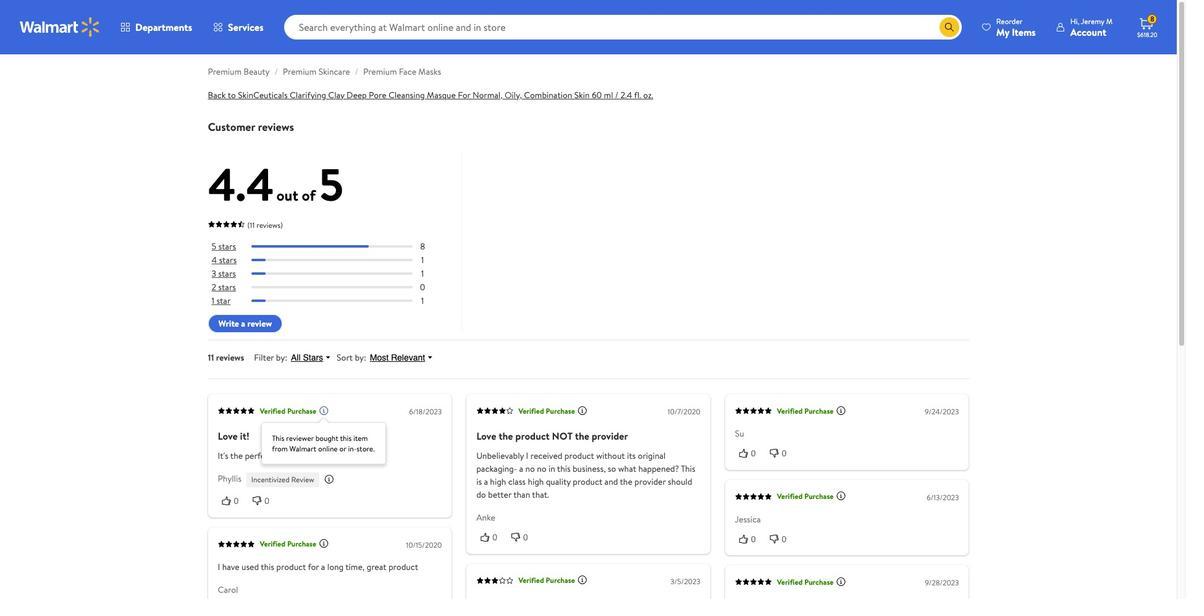 Task type: describe. For each thing, give the bounding box(es) containing it.
moisturizer
[[275, 450, 317, 463]]

hi, jeremy m account
[[1071, 16, 1113, 39]]

received
[[531, 450, 563, 463]]

60
[[592, 89, 602, 101]]

6/18/2023
[[409, 407, 442, 417]]

4.4
[[208, 153, 274, 215]]

sort by:
[[337, 352, 366, 364]]

review
[[291, 475, 314, 485]]

most
[[370, 353, 389, 363]]

1 star
[[212, 295, 231, 307]]

2.4
[[621, 89, 633, 101]]

all stars
[[291, 353, 323, 363]]

departments
[[135, 20, 192, 34]]

10/15/2020
[[406, 540, 442, 551]]

write a review link
[[208, 315, 283, 333]]

11 reviews
[[208, 352, 244, 364]]

product right great
[[389, 561, 418, 573]]

filter by:
[[254, 352, 287, 364]]

stars
[[303, 353, 323, 363]]

purchase for 6/13/2023
[[805, 492, 834, 502]]

beauty
[[244, 66, 270, 78]]

class
[[509, 476, 526, 489]]

is
[[477, 476, 482, 489]]

2 no from the left
[[537, 463, 547, 476]]

verified for 9/28/2023
[[777, 577, 803, 588]]

incentivized
[[251, 475, 290, 485]]

walmart
[[290, 444, 317, 454]]

this inside this reviewer bought this item from walmart online or in-store.
[[272, 433, 285, 444]]

Walmart Site-Wide search field
[[284, 15, 962, 40]]

packaging-
[[477, 463, 517, 476]]

verified for 9/24/2023
[[777, 406, 803, 417]]

verified for 10/7/2020
[[519, 406, 544, 417]]

progress bar for 3 stars
[[251, 273, 413, 275]]

verified purchase information image for su
[[837, 406, 846, 416]]

this inside unbelievably i received product without its original packaging- a no no in this business, so what happened? this is a high class high quality product and the provider should do better than that.
[[557, 463, 571, 476]]

items
[[1012, 25, 1036, 39]]

out
[[277, 185, 298, 206]]

8 $618.20
[[1138, 14, 1158, 39]]

verified purchase for 9/24/2023
[[777, 406, 834, 417]]

love the product not the provider
[[477, 430, 628, 443]]

normal,
[[473, 89, 503, 101]]

oily,
[[505, 89, 522, 101]]

love it!
[[218, 430, 249, 443]]

my
[[997, 25, 1010, 39]]

have
[[222, 561, 240, 573]]

stars for 5 stars
[[218, 240, 236, 253]]

it!
[[240, 430, 249, 443]]

m
[[1107, 16, 1113, 26]]

incentivized review information image
[[324, 475, 334, 485]]

verified purchase information image for 9/28/2023
[[837, 577, 846, 587]]

phyllis
[[218, 473, 242, 485]]

anke
[[477, 512, 496, 524]]

premium beauty link
[[208, 66, 270, 78]]

2 vertical spatial verified purchase information image
[[578, 576, 588, 585]]

product up "received"
[[516, 430, 550, 443]]

masks
[[419, 66, 441, 78]]

verified purchase for 10/15/2020
[[260, 539, 317, 550]]

2 horizontal spatial /
[[616, 89, 619, 101]]

provider inside unbelievably i received product without its original packaging- a no no in this business, so what happened? this is a high class high quality product and the provider should do better than that.
[[635, 476, 666, 489]]

5 stars
[[212, 240, 236, 253]]

star
[[217, 295, 231, 307]]

$618.20
[[1138, 30, 1158, 39]]

verified for 3/5/2023
[[519, 576, 544, 586]]

the right the it's on the left bottom of the page
[[230, 450, 243, 463]]

(11 reviews) link
[[208, 218, 283, 231]]

better
[[488, 489, 512, 502]]

this inside unbelievably i received product without its original packaging- a no no in this business, so what happened? this is a high class high quality product and the provider should do better than that.
[[681, 463, 696, 476]]

verified purchase information image for jessica
[[837, 492, 846, 501]]

1 no from the left
[[526, 463, 535, 476]]

customer
[[208, 119, 255, 135]]

customer reviews
[[208, 119, 294, 135]]

a up class
[[519, 463, 524, 476]]

4.4 out of 5
[[208, 153, 344, 215]]

a right write
[[241, 318, 245, 330]]

online
[[318, 444, 338, 454]]

business,
[[573, 463, 606, 476]]

should
[[668, 476, 693, 489]]

time,
[[346, 561, 365, 573]]

not
[[552, 430, 573, 443]]

services button
[[203, 12, 274, 42]]

masque
[[427, 89, 456, 101]]

verified purchase for 6/13/2023
[[777, 492, 834, 502]]

0 horizontal spatial 5
[[212, 240, 216, 253]]

11
[[208, 352, 214, 364]]

long
[[327, 561, 344, 573]]

3 stars
[[212, 268, 236, 280]]

stars for 2 stars
[[218, 281, 236, 294]]

reorder my items
[[997, 16, 1036, 39]]

8 for 8 $618.20
[[1151, 14, 1155, 24]]

by: for filter by:
[[276, 352, 287, 364]]

cleansing
[[389, 89, 425, 101]]

purchase for 9/24/2023
[[805, 406, 834, 417]]

9/24/2023
[[925, 407, 960, 417]]

that.
[[532, 489, 549, 502]]

all stars button
[[287, 352, 337, 364]]

in-
[[348, 444, 357, 454]]

reviews for customer reviews
[[258, 119, 294, 135]]

9/28/2023
[[925, 578, 960, 589]]

the right not
[[575, 430, 590, 443]]

reviews)
[[257, 220, 283, 231]]

verified purchase information image for 10/15/2020
[[319, 539, 329, 549]]

i have used this product for a long time, great product
[[218, 561, 418, 573]]

8 for 8
[[420, 240, 425, 253]]

quality
[[546, 476, 571, 489]]

sort
[[337, 352, 353, 364]]

back
[[208, 89, 226, 101]]

to
[[228, 89, 236, 101]]

or
[[340, 444, 347, 454]]

this reviewer bought this item from walmart online or in-store.
[[272, 433, 375, 454]]

premium beauty / premium skincare / premium face masks
[[208, 66, 441, 78]]

verified for 6/18/2023
[[260, 406, 286, 417]]

i inside unbelievably i received product without its original packaging- a no no in this business, so what happened? this is a high class high quality product and the provider should do better than that.
[[526, 450, 529, 463]]

product up the business,
[[565, 450, 595, 463]]



Task type: vqa. For each thing, say whether or not it's contained in the screenshot.
the rightmost "5"
yes



Task type: locate. For each thing, give the bounding box(es) containing it.
fl.
[[634, 89, 641, 101]]

stars
[[218, 240, 236, 253], [219, 254, 237, 266], [218, 268, 236, 280], [218, 281, 236, 294]]

0 vertical spatial provider
[[592, 430, 628, 443]]

premium skincare link
[[283, 66, 350, 78]]

by: for sort by:
[[355, 352, 366, 364]]

5 right of
[[319, 153, 344, 215]]

love up unbelievably
[[477, 430, 497, 443]]

0 horizontal spatial this
[[272, 433, 285, 444]]

premium up clarifying
[[283, 66, 317, 78]]

0 vertical spatial 5
[[319, 153, 344, 215]]

love for love the product not the provider
[[477, 430, 497, 443]]

10/7/2020
[[668, 407, 701, 417]]

product
[[516, 430, 550, 443], [565, 450, 595, 463], [573, 476, 603, 489], [276, 561, 306, 573], [389, 561, 418, 573]]

2 by: from the left
[[355, 352, 366, 364]]

love left it!
[[218, 430, 238, 443]]

no
[[526, 463, 535, 476], [537, 463, 547, 476]]

purchase
[[287, 406, 317, 417], [546, 406, 575, 417], [805, 406, 834, 417], [805, 492, 834, 502], [287, 539, 317, 550], [546, 576, 575, 586], [805, 577, 834, 588]]

0 horizontal spatial 8
[[420, 240, 425, 253]]

i left "received"
[[526, 450, 529, 463]]

1 premium from the left
[[208, 66, 242, 78]]

5 progress bar from the top
[[251, 300, 413, 303]]

progress bar
[[251, 245, 413, 248], [251, 259, 413, 262], [251, 273, 413, 275], [251, 286, 413, 289], [251, 300, 413, 303]]

reviews right 11
[[216, 352, 244, 364]]

so
[[608, 463, 616, 476]]

incentivized review
[[251, 475, 314, 485]]

2 vertical spatial this
[[261, 561, 274, 573]]

services
[[228, 20, 264, 34]]

stars for 3 stars
[[218, 268, 236, 280]]

0
[[420, 281, 425, 294], [751, 449, 756, 459], [782, 449, 787, 459], [234, 497, 239, 507], [265, 497, 270, 507], [493, 533, 498, 543], [523, 533, 528, 543], [751, 535, 756, 544], [782, 535, 787, 544]]

premium face masks link
[[363, 66, 441, 78]]

premium
[[208, 66, 242, 78], [283, 66, 317, 78], [363, 66, 397, 78]]

pore
[[369, 89, 387, 101]]

no left in
[[537, 463, 547, 476]]

4 progress bar from the top
[[251, 286, 413, 289]]

progress bar for 4 stars
[[251, 259, 413, 262]]

verified purchase information image
[[319, 406, 329, 416], [578, 406, 588, 416], [319, 539, 329, 549], [837, 577, 846, 587]]

stars right 2
[[218, 281, 236, 294]]

verified purchase
[[260, 406, 317, 417], [519, 406, 575, 417], [777, 406, 834, 417], [777, 492, 834, 502], [260, 539, 317, 550], [519, 576, 575, 586], [777, 577, 834, 588]]

purchase for 6/18/2023
[[287, 406, 317, 417]]

departments button
[[110, 12, 203, 42]]

this right the used
[[261, 561, 274, 573]]

0 vertical spatial i
[[526, 450, 529, 463]]

reviews
[[258, 119, 294, 135], [216, 352, 244, 364]]

progress bar for 5 stars
[[251, 245, 413, 248]]

this right in
[[557, 463, 571, 476]]

0 horizontal spatial premium
[[208, 66, 242, 78]]

1 horizontal spatial reviews
[[258, 119, 294, 135]]

/ right "skincare"
[[355, 66, 358, 78]]

stars up 4 stars
[[218, 240, 236, 253]]

all
[[291, 353, 301, 363]]

0 horizontal spatial i
[[218, 561, 220, 573]]

by:
[[276, 352, 287, 364], [355, 352, 366, 364]]

1 love from the left
[[218, 430, 238, 443]]

from
[[272, 444, 288, 454]]

unbelievably i received product without its original packaging- a no no in this business, so what happened? this is a high class high quality product and the provider should do better than that.
[[477, 450, 696, 502]]

it's the perfect moisturizer
[[218, 450, 317, 463]]

0 horizontal spatial provider
[[592, 430, 628, 443]]

combination
[[524, 89, 573, 101]]

face
[[399, 66, 417, 78]]

purchase for 10/7/2020
[[546, 406, 575, 417]]

verified
[[260, 406, 286, 417], [519, 406, 544, 417], [777, 406, 803, 417], [777, 492, 803, 502], [260, 539, 286, 550], [519, 576, 544, 586], [777, 577, 803, 588]]

love
[[218, 430, 238, 443], [477, 430, 497, 443]]

verified purchase for 6/18/2023
[[260, 406, 317, 417]]

filter
[[254, 352, 274, 364]]

1 high from the left
[[490, 476, 506, 489]]

this up should
[[681, 463, 696, 476]]

0 horizontal spatial love
[[218, 430, 238, 443]]

0 horizontal spatial by:
[[276, 352, 287, 364]]

0 vertical spatial verified purchase information image
[[837, 406, 846, 416]]

1 by: from the left
[[276, 352, 287, 364]]

1 vertical spatial i
[[218, 561, 220, 573]]

/ right beauty in the left top of the page
[[275, 66, 278, 78]]

0 horizontal spatial this
[[261, 561, 274, 573]]

purchase for 3/5/2023
[[546, 576, 575, 586]]

verified purchase information image
[[837, 406, 846, 416], [837, 492, 846, 501], [578, 576, 588, 585]]

write a review
[[218, 318, 272, 330]]

/ right ml
[[616, 89, 619, 101]]

1 horizontal spatial this
[[340, 433, 352, 444]]

verified purchase for 3/5/2023
[[519, 576, 575, 586]]

1 for 3 stars
[[421, 268, 424, 280]]

0 vertical spatial this
[[340, 433, 352, 444]]

1 horizontal spatial premium
[[283, 66, 317, 78]]

1 vertical spatial this
[[557, 463, 571, 476]]

a right is
[[484, 476, 488, 489]]

bought
[[316, 433, 339, 444]]

stars right 4
[[219, 254, 237, 266]]

walmart image
[[20, 17, 100, 37]]

product down the business,
[[573, 476, 603, 489]]

this for product
[[261, 561, 274, 573]]

2 high from the left
[[528, 476, 544, 489]]

1 horizontal spatial /
[[355, 66, 358, 78]]

1 horizontal spatial i
[[526, 450, 529, 463]]

3/5/2023
[[671, 577, 701, 587]]

0 vertical spatial this
[[272, 433, 285, 444]]

deep
[[347, 89, 367, 101]]

premium up to
[[208, 66, 242, 78]]

verified for 6/13/2023
[[777, 492, 803, 502]]

1 horizontal spatial by:
[[355, 352, 366, 364]]

reviews for 11 reviews
[[216, 352, 244, 364]]

3 premium from the left
[[363, 66, 397, 78]]

for
[[308, 561, 319, 573]]

0 horizontal spatial /
[[275, 66, 278, 78]]

in
[[549, 463, 555, 476]]

by: right sort
[[355, 352, 366, 364]]

0 vertical spatial reviews
[[258, 119, 294, 135]]

its
[[627, 450, 636, 463]]

search icon image
[[945, 22, 955, 32]]

this left item
[[340, 433, 352, 444]]

1 vertical spatial 5
[[212, 240, 216, 253]]

8 inside 8 $618.20
[[1151, 14, 1155, 24]]

than
[[514, 489, 530, 502]]

do
[[477, 489, 486, 502]]

(11
[[248, 220, 255, 231]]

1 vertical spatial this
[[681, 463, 696, 476]]

1 horizontal spatial provider
[[635, 476, 666, 489]]

high up that.
[[528, 476, 544, 489]]

0 horizontal spatial no
[[526, 463, 535, 476]]

1 horizontal spatial 8
[[1151, 14, 1155, 24]]

1 horizontal spatial this
[[681, 463, 696, 476]]

this up it's the perfect moisturizer
[[272, 433, 285, 444]]

2 horizontal spatial premium
[[363, 66, 397, 78]]

reviews down skinceuticals
[[258, 119, 294, 135]]

store.
[[357, 444, 375, 454]]

used
[[242, 561, 259, 573]]

verified purchase for 10/7/2020
[[519, 406, 575, 417]]

verified purchase for 9/28/2023
[[777, 577, 834, 588]]

product left for
[[276, 561, 306, 573]]

1 horizontal spatial 5
[[319, 153, 344, 215]]

0 vertical spatial 8
[[1151, 14, 1155, 24]]

jeremy
[[1082, 16, 1105, 26]]

by: left all
[[276, 352, 287, 364]]

most relevant
[[370, 353, 425, 363]]

this for store.
[[340, 433, 352, 444]]

Search search field
[[284, 15, 962, 40]]

1 vertical spatial 8
[[420, 240, 425, 253]]

1 horizontal spatial no
[[537, 463, 547, 476]]

i left have
[[218, 561, 220, 573]]

2 progress bar from the top
[[251, 259, 413, 262]]

unbelievably
[[477, 450, 524, 463]]

carol
[[218, 584, 238, 596]]

1 vertical spatial reviews
[[216, 352, 244, 364]]

6/13/2023
[[927, 493, 960, 503]]

provider up without on the right
[[592, 430, 628, 443]]

relevant
[[391, 353, 425, 363]]

1 vertical spatial provider
[[635, 476, 666, 489]]

su
[[735, 428, 745, 440]]

reorder
[[997, 16, 1023, 26]]

the down what
[[620, 476, 633, 489]]

1 progress bar from the top
[[251, 245, 413, 248]]

this inside this reviewer bought this item from walmart online or in-store.
[[340, 433, 352, 444]]

stars for 4 stars
[[219, 254, 237, 266]]

2 premium from the left
[[283, 66, 317, 78]]

1 horizontal spatial love
[[477, 430, 497, 443]]

oz.
[[644, 89, 654, 101]]

item
[[354, 433, 368, 444]]

the
[[499, 430, 513, 443], [575, 430, 590, 443], [230, 450, 243, 463], [620, 476, 633, 489]]

3 progress bar from the top
[[251, 273, 413, 275]]

0 horizontal spatial high
[[490, 476, 506, 489]]

back to skinceuticals clarifying clay deep pore cleansing masque for normal, oily, combination skin 60 ml / 2.4 fl. oz. link
[[208, 89, 654, 101]]

purchase for 9/28/2023
[[805, 577, 834, 588]]

this
[[272, 433, 285, 444], [681, 463, 696, 476]]

what
[[619, 463, 637, 476]]

ml
[[604, 89, 613, 101]]

high down packaging-
[[490, 476, 506, 489]]

verified for 10/15/2020
[[260, 539, 286, 550]]

premium up pore
[[363, 66, 397, 78]]

hi,
[[1071, 16, 1080, 26]]

no up class
[[526, 463, 535, 476]]

2 love from the left
[[477, 430, 497, 443]]

1
[[421, 254, 424, 266], [421, 268, 424, 280], [212, 295, 214, 307], [421, 295, 424, 307]]

jessica
[[735, 514, 761, 526]]

progress bar for 2 stars
[[251, 286, 413, 289]]

2
[[212, 281, 216, 294]]

great
[[367, 561, 387, 573]]

stars right 3
[[218, 268, 236, 280]]

write
[[218, 318, 239, 330]]

progress bar for 1 star
[[251, 300, 413, 303]]

original
[[638, 450, 666, 463]]

perfect
[[245, 450, 273, 463]]

0 horizontal spatial reviews
[[216, 352, 244, 364]]

verified purchase information image for 10/7/2020
[[578, 406, 588, 416]]

1 for 4 stars
[[421, 254, 424, 266]]

purchase for 10/15/2020
[[287, 539, 317, 550]]

5 up 4
[[212, 240, 216, 253]]

the up unbelievably
[[499, 430, 513, 443]]

a right for
[[321, 561, 325, 573]]

provider down 'happened?'
[[635, 476, 666, 489]]

2 horizontal spatial this
[[557, 463, 571, 476]]

4
[[212, 254, 217, 266]]

1 vertical spatial verified purchase information image
[[837, 492, 846, 501]]

the inside unbelievably i received product without its original packaging- a no no in this business, so what happened? this is a high class high quality product and the provider should do better than that.
[[620, 476, 633, 489]]

most relevant button
[[366, 352, 439, 364]]

1 for 1 star
[[421, 295, 424, 307]]

1 horizontal spatial high
[[528, 476, 544, 489]]

of
[[302, 185, 316, 206]]

love for love it!
[[218, 430, 238, 443]]

skincare
[[319, 66, 350, 78]]



